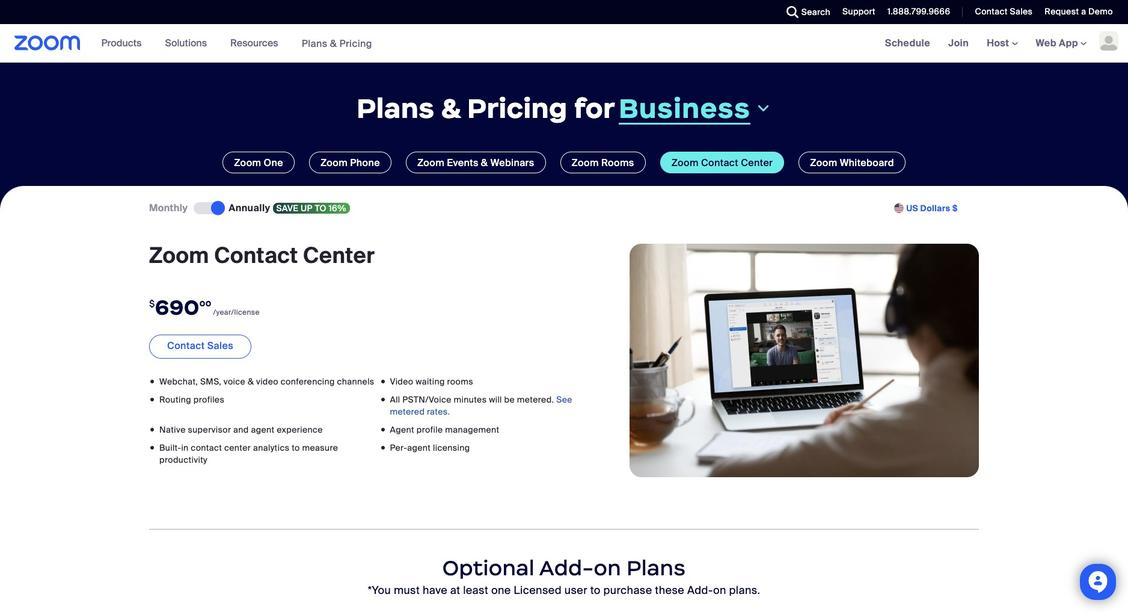 Task type: describe. For each thing, give the bounding box(es) containing it.
experience
[[277, 424, 323, 435]]

0 horizontal spatial sales
[[207, 339, 234, 352]]

save
[[277, 203, 299, 214]]

rooms
[[447, 376, 474, 387]]

search
[[802, 7, 831, 17]]

/year/license
[[213, 307, 260, 317]]

0 vertical spatial add-
[[540, 555, 594, 581]]

zoom whiteboard
[[811, 156, 895, 169]]

zoom logo image
[[14, 36, 80, 51]]

web app
[[1037, 37, 1079, 49]]

events
[[447, 156, 479, 169]]

user
[[565, 583, 588, 597]]

1 vertical spatial on
[[714, 583, 727, 597]]

schedule
[[886, 37, 931, 49]]

rooms
[[602, 156, 635, 169]]

a
[[1082, 6, 1087, 17]]

banner containing products
[[0, 24, 1129, 63]]

see
[[557, 394, 573, 405]]

plans.
[[730, 583, 761, 597]]

demo
[[1089, 6, 1114, 17]]

profile
[[417, 424, 443, 435]]

1.888.799.9666
[[888, 6, 951, 17]]

1 horizontal spatial sales
[[1011, 6, 1033, 17]]

waiting
[[416, 376, 445, 387]]

resources button
[[231, 24, 284, 63]]

routing
[[159, 394, 191, 405]]

see metered rates.
[[390, 394, 573, 417]]

zoom events & webinars
[[418, 156, 535, 169]]

request
[[1046, 6, 1080, 17]]

sms,
[[200, 376, 222, 387]]

app
[[1060, 37, 1079, 49]]

optional
[[443, 555, 535, 581]]

host button
[[988, 37, 1019, 49]]

product information navigation
[[92, 24, 381, 63]]

video
[[256, 376, 279, 387]]

main content containing business
[[0, 24, 1129, 612]]

0 horizontal spatial center
[[303, 242, 375, 270]]

$ inside $ 690 00 /year/license
[[149, 298, 155, 309]]

us dollars $
[[907, 203, 959, 214]]

routing profiles
[[159, 394, 225, 405]]

licensing
[[433, 442, 470, 453]]

purchase
[[604, 583, 653, 597]]

meetings navigation
[[877, 24, 1129, 63]]

these
[[656, 583, 685, 597]]

zoom left events
[[418, 156, 445, 169]]

annually
[[229, 202, 271, 214]]

and
[[234, 424, 249, 435]]

whiteboard
[[840, 156, 895, 169]]

zoom left phone
[[321, 156, 348, 169]]

to inside built-in contact center analytics to measure productivity
[[292, 442, 300, 453]]

agent profile management
[[390, 424, 500, 435]]

products
[[101, 37, 142, 49]]

webinars
[[491, 156, 535, 169]]

one
[[492, 583, 511, 597]]

plans & pricing for
[[357, 91, 616, 126]]

zoom left rooms
[[572, 156, 599, 169]]

0 horizontal spatial on
[[594, 555, 622, 581]]

annually save up to 16%
[[229, 202, 347, 214]]

metered
[[390, 406, 425, 417]]

down image
[[756, 101, 772, 116]]

tabs of zoom services tab list
[[18, 152, 1111, 173]]

minutes
[[454, 394, 487, 405]]

solutions button
[[165, 24, 212, 63]]

solutions
[[165, 37, 207, 49]]

resources
[[231, 37, 278, 49]]

contact down annually
[[214, 242, 298, 270]]

zoom one
[[234, 156, 283, 169]]

video waiting rooms
[[390, 376, 474, 387]]

plans for plans & pricing
[[302, 37, 328, 50]]

zoom left one on the left top of the page
[[234, 156, 261, 169]]

join
[[949, 37, 970, 49]]

at
[[451, 583, 461, 597]]

schedule link
[[877, 24, 940, 63]]

rates.
[[427, 406, 450, 417]]

0 horizontal spatial zoom contact center
[[149, 242, 375, 270]]

productivity
[[159, 454, 208, 465]]

business
[[619, 91, 751, 125]]

pricing for plans & pricing
[[340, 37, 372, 50]]

plans for plans & pricing for
[[357, 91, 435, 126]]

us dollars $ button
[[907, 202, 959, 214]]

dollars
[[921, 203, 951, 214]]

webchat, sms, voice & video conferencing channels
[[159, 376, 375, 387]]

& inside product information navigation
[[330, 37, 337, 50]]

16%
[[329, 203, 347, 214]]

contact up webchat,
[[167, 339, 205, 352]]

supervisor
[[188, 424, 231, 435]]

per-
[[390, 442, 408, 453]]



Task type: vqa. For each thing, say whether or not it's contained in the screenshot.
Contact in the Tabs of Zoom Services tab list
yes



Task type: locate. For each thing, give the bounding box(es) containing it.
0 horizontal spatial add-
[[540, 555, 594, 581]]

pstn/voice
[[403, 394, 452, 405]]

0 horizontal spatial agent
[[251, 424, 275, 435]]

1 horizontal spatial center
[[741, 156, 773, 169]]

plans inside product information navigation
[[302, 37, 328, 50]]

2 vertical spatial plans
[[627, 555, 686, 581]]

join link
[[940, 24, 979, 63]]

web
[[1037, 37, 1057, 49]]

0 vertical spatial to
[[315, 203, 327, 214]]

host
[[988, 37, 1013, 49]]

us
[[907, 203, 919, 214]]

management
[[445, 424, 500, 435]]

1 vertical spatial contact sales
[[167, 339, 234, 352]]

measure
[[302, 442, 338, 453]]

zoom contact center inside the "tabs of zoom services" tab list
[[672, 156, 773, 169]]

to inside optional add-on plans *you must have at least one licensed user to purchase these add-on plans.
[[591, 583, 601, 597]]

$
[[953, 203, 959, 214], [149, 298, 155, 309]]

zoom left 'whiteboard'
[[811, 156, 838, 169]]

least
[[463, 583, 489, 597]]

0 vertical spatial $
[[953, 203, 959, 214]]

1 horizontal spatial zoom contact center
[[672, 156, 773, 169]]

contact inside the "tabs of zoom services" tab list
[[702, 156, 739, 169]]

pricing for plans & pricing for
[[467, 91, 568, 126]]

will
[[489, 394, 502, 405]]

must
[[394, 583, 420, 597]]

on left plans.
[[714, 583, 727, 597]]

0 vertical spatial pricing
[[340, 37, 372, 50]]

0 horizontal spatial $
[[149, 298, 155, 309]]

00
[[200, 298, 212, 309]]

0 vertical spatial zoom contact center
[[672, 156, 773, 169]]

to right up
[[315, 203, 327, 214]]

request a demo link
[[1036, 0, 1129, 24], [1046, 6, 1114, 17]]

plans inside optional add-on plans *you must have at least one licensed user to purchase these add-on plans.
[[627, 555, 686, 581]]

contact up host at the top right
[[976, 6, 1008, 17]]

agent down the 'profile'
[[408, 442, 431, 453]]

2 horizontal spatial to
[[591, 583, 601, 597]]

to inside the annually save up to 16%
[[315, 203, 327, 214]]

0 horizontal spatial plans
[[302, 37, 328, 50]]

2 horizontal spatial plans
[[627, 555, 686, 581]]

contact sales up sms,
[[167, 339, 234, 352]]

690
[[155, 294, 200, 321]]

metered.
[[517, 394, 554, 405]]

0 horizontal spatial to
[[292, 442, 300, 453]]

0 vertical spatial agent
[[251, 424, 275, 435]]

banner
[[0, 24, 1129, 63]]

built-
[[159, 442, 181, 453]]

1 vertical spatial pricing
[[467, 91, 568, 126]]

in
[[181, 442, 189, 453]]

all pstn/voice minutes will be metered.
[[390, 394, 557, 405]]

1 horizontal spatial add-
[[688, 583, 714, 597]]

be
[[505, 394, 515, 405]]

per-agent licensing
[[390, 442, 470, 453]]

zoom rooms
[[572, 156, 635, 169]]

zoom
[[234, 156, 261, 169], [321, 156, 348, 169], [418, 156, 445, 169], [572, 156, 599, 169], [672, 156, 699, 169], [811, 156, 838, 169], [149, 242, 209, 270]]

1.888.799.9666 button
[[879, 0, 954, 24], [888, 6, 951, 17]]

webchat,
[[159, 376, 198, 387]]

1 horizontal spatial on
[[714, 583, 727, 597]]

add- right 'these' at the right bottom
[[688, 583, 714, 597]]

to down experience
[[292, 442, 300, 453]]

sales up sms,
[[207, 339, 234, 352]]

1 vertical spatial center
[[303, 242, 375, 270]]

on up purchase
[[594, 555, 622, 581]]

voice
[[224, 376, 246, 387]]

pricing inside product information navigation
[[340, 37, 372, 50]]

optional add-on plans *you must have at least one licensed user to purchase these add-on plans.
[[368, 555, 761, 597]]

products button
[[101, 24, 147, 63]]

0 vertical spatial plans
[[302, 37, 328, 50]]

all
[[390, 394, 401, 405]]

add- up user on the bottom of the page
[[540, 555, 594, 581]]

analytics
[[253, 442, 290, 453]]

profiles
[[194, 394, 225, 405]]

conferencing
[[281, 376, 335, 387]]

to right user on the bottom of the page
[[591, 583, 601, 597]]

phone
[[350, 156, 380, 169]]

see metered rates. link
[[390, 394, 573, 417]]

center down down icon
[[741, 156, 773, 169]]

licensed
[[514, 583, 562, 597]]

$ 690 00 /year/license
[[149, 294, 260, 321]]

1 vertical spatial $
[[149, 298, 155, 309]]

plans & pricing
[[302, 37, 372, 50]]

video
[[390, 376, 414, 387]]

contact sales up 'host' dropdown button
[[976, 6, 1033, 17]]

agent up analytics
[[251, 424, 275, 435]]

plans & pricing link
[[302, 37, 372, 50], [302, 37, 372, 50]]

$ left 00
[[149, 298, 155, 309]]

1 horizontal spatial contact sales
[[976, 6, 1033, 17]]

$ inside dropdown button
[[953, 203, 959, 214]]

1 horizontal spatial pricing
[[467, 91, 568, 126]]

contact down business popup button
[[702, 156, 739, 169]]

one
[[264, 156, 283, 169]]

main content
[[0, 24, 1129, 612]]

0 vertical spatial contact sales
[[976, 6, 1033, 17]]

agent
[[251, 424, 275, 435], [408, 442, 431, 453]]

on
[[594, 555, 622, 581], [714, 583, 727, 597]]

*you
[[368, 583, 391, 597]]

for
[[574, 91, 616, 126]]

contact
[[191, 442, 222, 453]]

1 horizontal spatial agent
[[408, 442, 431, 453]]

add-
[[540, 555, 594, 581], [688, 583, 714, 597]]

zoom phone
[[321, 156, 380, 169]]

& inside the "tabs of zoom services" tab list
[[481, 156, 488, 169]]

zoom contact center
[[672, 156, 773, 169], [149, 242, 375, 270]]

1 horizontal spatial $
[[953, 203, 959, 214]]

support
[[843, 6, 876, 17]]

1 vertical spatial sales
[[207, 339, 234, 352]]

1 horizontal spatial plans
[[357, 91, 435, 126]]

profile picture image
[[1100, 31, 1119, 51]]

2 vertical spatial to
[[591, 583, 601, 597]]

0 vertical spatial center
[[741, 156, 773, 169]]

plans
[[302, 37, 328, 50], [357, 91, 435, 126], [627, 555, 686, 581]]

1 vertical spatial add-
[[688, 583, 714, 597]]

1 horizontal spatial to
[[315, 203, 327, 214]]

agent
[[390, 424, 415, 435]]

center inside the "tabs of zoom services" tab list
[[741, 156, 773, 169]]

contact sales
[[976, 6, 1033, 17], [167, 339, 234, 352]]

0 vertical spatial on
[[594, 555, 622, 581]]

&
[[330, 37, 337, 50], [441, 91, 461, 126], [481, 156, 488, 169], [248, 376, 254, 387]]

zoom down business
[[672, 156, 699, 169]]

search button
[[778, 0, 834, 24]]

request a demo
[[1046, 6, 1114, 17]]

web app button
[[1037, 37, 1087, 49]]

built-in contact center analytics to measure productivity
[[159, 442, 338, 465]]

have
[[423, 583, 448, 597]]

0 horizontal spatial pricing
[[340, 37, 372, 50]]

monthly
[[149, 202, 188, 214]]

sales up 'host' dropdown button
[[1011, 6, 1033, 17]]

1 vertical spatial plans
[[357, 91, 435, 126]]

sales
[[1011, 6, 1033, 17], [207, 339, 234, 352]]

native
[[159, 424, 186, 435]]

0 vertical spatial sales
[[1011, 6, 1033, 17]]

1 vertical spatial agent
[[408, 442, 431, 453]]

contact
[[976, 6, 1008, 17], [702, 156, 739, 169], [214, 242, 298, 270], [167, 339, 205, 352]]

business button
[[619, 91, 772, 125]]

center down 16% at the top left of page
[[303, 242, 375, 270]]

channels
[[337, 376, 375, 387]]

zoom down the monthly
[[149, 242, 209, 270]]

$ right dollars
[[953, 203, 959, 214]]

native supervisor and agent experience
[[159, 424, 323, 435]]

0 horizontal spatial contact sales
[[167, 339, 234, 352]]

1 vertical spatial to
[[292, 442, 300, 453]]

1 vertical spatial zoom contact center
[[149, 242, 375, 270]]

support link
[[834, 0, 879, 24], [843, 6, 876, 17]]



